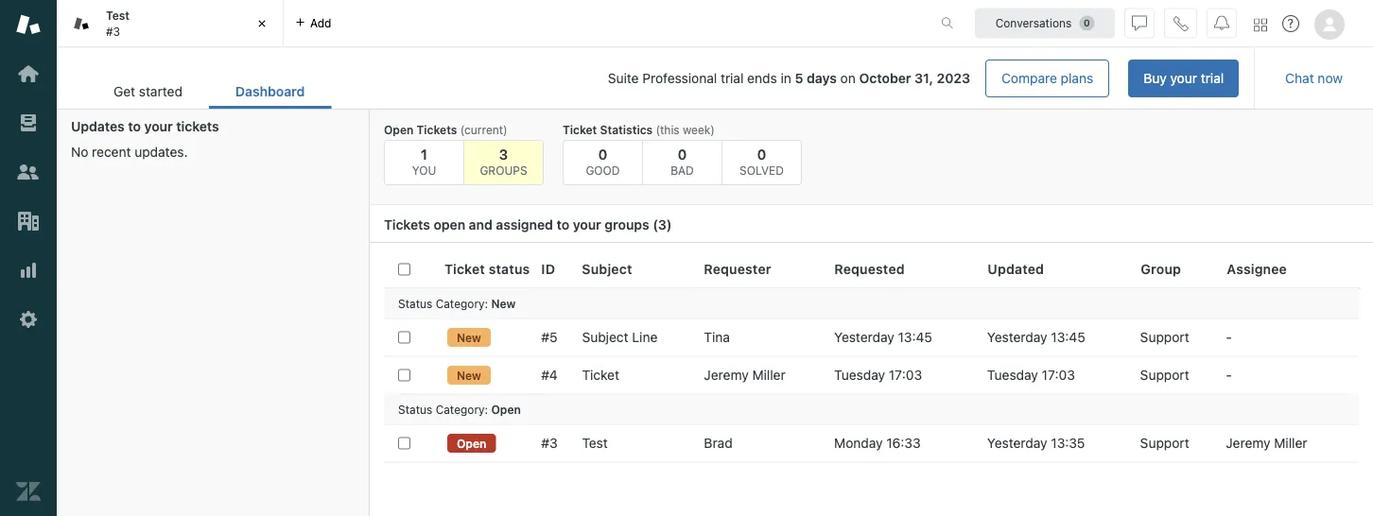 Task type: describe. For each thing, give the bounding box(es) containing it.
5
[[795, 70, 804, 86]]

add button
[[284, 0, 343, 46]]

requested
[[835, 261, 905, 277]]

2 tuesday 17:03 from the left
[[988, 368, 1076, 383]]

#3 inside grid
[[542, 436, 558, 451]]

admin image
[[16, 308, 41, 332]]

add
[[310, 17, 332, 30]]

new for #5
[[457, 331, 482, 344]]

tickets open and assigned to your groups ( 3 )
[[384, 217, 672, 233]]

)
[[667, 217, 672, 233]]

0 bad
[[671, 146, 694, 177]]

zendesk products image
[[1255, 18, 1268, 32]]

2 tuesday from the left
[[988, 368, 1039, 383]]

and
[[469, 217, 493, 233]]

1 vertical spatial open
[[491, 403, 521, 416]]

2 vertical spatial ticket
[[582, 368, 620, 383]]

buy your trial button
[[1129, 60, 1240, 97]]

1 horizontal spatial to
[[557, 217, 570, 233]]

0 vertical spatial tickets
[[417, 123, 457, 136]]

week)
[[683, 123, 715, 136]]

16:33
[[887, 436, 921, 451]]

: for new
[[485, 297, 488, 310]]

tab list containing get started
[[87, 74, 332, 109]]

monday
[[835, 436, 883, 451]]

0 for 0 solved
[[758, 146, 767, 162]]

test for test
[[582, 436, 608, 451]]

(this
[[656, 123, 680, 136]]

good
[[586, 164, 620, 177]]

status category : open
[[398, 403, 521, 416]]

compare
[[1002, 70, 1058, 86]]

tab containing test
[[57, 0, 284, 47]]

open tickets (current)
[[384, 123, 508, 136]]

line
[[632, 330, 658, 345]]

now
[[1318, 70, 1344, 86]]

0 horizontal spatial jeremy miller
[[704, 368, 786, 383]]

updates to your tickets
[[71, 119, 219, 134]]

yesterday for monday 16:33
[[988, 436, 1048, 451]]

subject for subject
[[582, 261, 633, 277]]

subject for subject line
[[582, 330, 629, 345]]

support for yesterday 13:35
[[1141, 436, 1190, 451]]

reporting image
[[16, 258, 41, 283]]

subject line
[[582, 330, 658, 345]]

1
[[421, 146, 428, 162]]

#3 inside test #3
[[106, 25, 120, 38]]

buy your trial
[[1144, 70, 1225, 86]]

yesterday down requested
[[835, 330, 895, 345]]

assignee
[[1228, 261, 1288, 277]]

views image
[[16, 111, 41, 135]]

category for new
[[436, 297, 485, 310]]

1 horizontal spatial your
[[573, 217, 602, 233]]

assigned
[[496, 217, 553, 233]]

Select All Tickets checkbox
[[398, 263, 411, 276]]

(current)
[[460, 123, 508, 136]]

1 you
[[412, 146, 436, 177]]

#5
[[542, 330, 558, 345]]

test for test #3
[[106, 9, 130, 22]]

status category : new
[[398, 297, 516, 310]]

1 vertical spatial tickets
[[384, 217, 430, 233]]

status
[[489, 261, 530, 277]]

1 yesterday 13:45 from the left
[[835, 330, 933, 345]]

1 vertical spatial jeremy miller
[[1226, 436, 1308, 451]]

get started tab
[[87, 74, 209, 109]]

ends
[[748, 70, 777, 86]]

0 vertical spatial to
[[128, 119, 141, 134]]

button displays agent's chat status as invisible. image
[[1133, 16, 1148, 31]]

brad
[[704, 436, 733, 451]]

open
[[434, 217, 466, 233]]

support for yesterday 13:45
[[1141, 330, 1190, 345]]

- for 13:45
[[1226, 330, 1233, 345]]

groups
[[480, 164, 528, 177]]

2 yesterday 13:45 from the left
[[988, 330, 1086, 345]]

0 horizontal spatial miller
[[753, 368, 786, 383]]

no
[[71, 144, 88, 160]]

category for open
[[436, 403, 485, 416]]

get started image
[[16, 62, 41, 86]]

ticket statistics (this week)
[[563, 123, 715, 136]]

on
[[841, 70, 856, 86]]

buy
[[1144, 70, 1167, 86]]

yesterday for yesterday 13:45
[[988, 330, 1048, 345]]

open for open tickets (current)
[[384, 123, 414, 136]]

1 horizontal spatial 3
[[658, 217, 667, 233]]

tina
[[704, 330, 730, 345]]

tabs tab list
[[57, 0, 922, 47]]

31,
[[915, 70, 934, 86]]

plans
[[1061, 70, 1094, 86]]

test #3
[[106, 9, 130, 38]]

requester
[[704, 261, 772, 277]]

grid containing ticket status
[[370, 251, 1374, 517]]

1 vertical spatial jeremy
[[1226, 436, 1271, 451]]

suite professional trial ends in 5 days on october 31, 2023
[[608, 70, 971, 86]]

test link
[[582, 435, 608, 452]]

notifications image
[[1215, 16, 1230, 31]]

statistics
[[600, 123, 653, 136]]

3 inside 3 groups
[[499, 146, 508, 162]]

get started
[[114, 84, 183, 99]]

- for 17:03
[[1226, 368, 1233, 383]]



Task type: vqa. For each thing, say whether or not it's contained in the screenshot.
the leftmost 'can'
no



Task type: locate. For each thing, give the bounding box(es) containing it.
new
[[491, 297, 516, 310], [457, 331, 482, 344], [457, 369, 482, 382]]

0 inside 0 solved
[[758, 146, 767, 162]]

0 horizontal spatial test
[[106, 9, 130, 22]]

zendesk image
[[16, 480, 41, 504]]

ticket status
[[445, 261, 530, 277]]

section
[[347, 60, 1240, 97]]

compare plans button
[[986, 60, 1110, 97]]

17:03 up 16:33
[[889, 368, 923, 383]]

2023
[[937, 70, 971, 86]]

trial for your
[[1201, 70, 1225, 86]]

#3
[[106, 25, 120, 38], [542, 436, 558, 451]]

trial
[[1201, 70, 1225, 86], [721, 70, 744, 86]]

1 status from the top
[[398, 297, 433, 310]]

0 good
[[586, 146, 620, 177]]

subject up "ticket" 'link'
[[582, 330, 629, 345]]

0 horizontal spatial trial
[[721, 70, 744, 86]]

tab list
[[87, 74, 332, 109]]

0 solved
[[740, 146, 784, 177]]

yesterday left "13:35"
[[988, 436, 1048, 451]]

1 horizontal spatial 13:45
[[1052, 330, 1086, 345]]

2 : from the top
[[485, 403, 488, 416]]

1 vertical spatial ticket
[[445, 261, 485, 277]]

0 vertical spatial test
[[106, 9, 130, 22]]

trial for professional
[[721, 70, 744, 86]]

2 horizontal spatial 0
[[758, 146, 767, 162]]

tuesday 17:03
[[835, 368, 923, 383], [988, 368, 1076, 383]]

2 status from the top
[[398, 403, 433, 416]]

None checkbox
[[398, 369, 411, 382], [398, 438, 411, 450], [398, 369, 411, 382], [398, 438, 411, 450]]

0 vertical spatial jeremy
[[704, 368, 749, 383]]

0 horizontal spatial 0
[[599, 146, 608, 162]]

1 horizontal spatial test
[[582, 436, 608, 451]]

you
[[412, 164, 436, 177]]

(
[[653, 217, 658, 233]]

1 - from the top
[[1226, 330, 1233, 345]]

1 horizontal spatial open
[[457, 437, 487, 450]]

0 vertical spatial ticket
[[563, 123, 597, 136]]

2 vertical spatial open
[[457, 437, 487, 450]]

section containing compare plans
[[347, 60, 1240, 97]]

your right buy on the top
[[1171, 70, 1198, 86]]

0 horizontal spatial open
[[384, 123, 414, 136]]

bad
[[671, 164, 694, 177]]

3 right groups
[[658, 217, 667, 233]]

0 horizontal spatial #3
[[106, 25, 120, 38]]

1 horizontal spatial jeremy miller
[[1226, 436, 1308, 451]]

test down "ticket" 'link'
[[582, 436, 608, 451]]

tickets
[[417, 123, 457, 136], [384, 217, 430, 233]]

0 vertical spatial 3
[[499, 146, 508, 162]]

support
[[1141, 330, 1190, 345], [1141, 368, 1190, 383], [1141, 436, 1190, 451]]

new down the status category : new
[[457, 331, 482, 344]]

updates
[[71, 119, 125, 134]]

your inside buy your trial 'button'
[[1171, 70, 1198, 86]]

subject
[[582, 261, 633, 277], [582, 330, 629, 345]]

get help image
[[1283, 15, 1300, 32]]

1 13:45 from the left
[[898, 330, 933, 345]]

-
[[1226, 330, 1233, 345], [1226, 368, 1233, 383]]

new up status category : open
[[457, 369, 482, 382]]

1 subject from the top
[[582, 261, 633, 277]]

1 horizontal spatial #3
[[542, 436, 558, 451]]

chat
[[1286, 70, 1315, 86]]

open
[[384, 123, 414, 136], [491, 403, 521, 416], [457, 437, 487, 450]]

0 vertical spatial subject
[[582, 261, 633, 277]]

0 inside 0 bad
[[678, 146, 687, 162]]

yesterday 13:35
[[988, 436, 1086, 451]]

status for status category : open
[[398, 403, 433, 416]]

13:45
[[898, 330, 933, 345], [1052, 330, 1086, 345]]

0 up solved
[[758, 146, 767, 162]]

your left groups
[[573, 217, 602, 233]]

new for #4
[[457, 369, 482, 382]]

recent
[[92, 144, 131, 160]]

1 horizontal spatial trial
[[1201, 70, 1225, 86]]

0 up good
[[599, 146, 608, 162]]

3 0 from the left
[[758, 146, 767, 162]]

1 category from the top
[[436, 297, 485, 310]]

yesterday down updated
[[988, 330, 1048, 345]]

0 horizontal spatial 13:45
[[898, 330, 933, 345]]

dashboard
[[236, 84, 305, 99]]

to up the no recent updates.
[[128, 119, 141, 134]]

2 13:45 from the left
[[1052, 330, 1086, 345]]

ticket for statistics
[[563, 123, 597, 136]]

updated
[[988, 261, 1045, 277]]

tickets
[[176, 119, 219, 134]]

ticket
[[563, 123, 597, 136], [445, 261, 485, 277], [582, 368, 620, 383]]

0 horizontal spatial tuesday 17:03
[[835, 368, 923, 383]]

new down status
[[491, 297, 516, 310]]

solved
[[740, 164, 784, 177]]

conversations button
[[975, 8, 1116, 38]]

monday 16:33
[[835, 436, 921, 451]]

chat now button
[[1271, 60, 1359, 97]]

started
[[139, 84, 183, 99]]

tickets up 1
[[417, 123, 457, 136]]

organizations image
[[16, 209, 41, 234]]

17:03
[[889, 368, 923, 383], [1042, 368, 1076, 383]]

1 horizontal spatial tuesday 17:03
[[988, 368, 1076, 383]]

ticket up the status category : new
[[445, 261, 485, 277]]

tickets left open
[[384, 217, 430, 233]]

None checkbox
[[398, 332, 411, 344]]

2 17:03 from the left
[[1042, 368, 1076, 383]]

miller
[[753, 368, 786, 383], [1275, 436, 1308, 451]]

status
[[398, 297, 433, 310], [398, 403, 433, 416]]

#3 left the test link
[[542, 436, 558, 451]]

customers image
[[16, 160, 41, 185]]

October 31, 2023 text field
[[860, 70, 971, 86]]

tuesday up yesterday 13:35
[[988, 368, 1039, 383]]

1 vertical spatial #3
[[542, 436, 558, 451]]

1 horizontal spatial yesterday 13:45
[[988, 330, 1086, 345]]

tuesday up monday at bottom
[[835, 368, 886, 383]]

chat now
[[1286, 70, 1344, 86]]

tuesday 17:03 up yesterday 13:35
[[988, 368, 1076, 383]]

2 horizontal spatial your
[[1171, 70, 1198, 86]]

3
[[499, 146, 508, 162], [658, 217, 667, 233]]

1 support from the top
[[1141, 330, 1190, 345]]

#4
[[542, 368, 558, 383]]

yesterday 13:45
[[835, 330, 933, 345], [988, 330, 1086, 345]]

to right assigned
[[557, 217, 570, 233]]

0
[[599, 146, 608, 162], [678, 146, 687, 162], [758, 146, 767, 162]]

0 horizontal spatial tuesday
[[835, 368, 886, 383]]

0 vertical spatial miller
[[753, 368, 786, 383]]

suite
[[608, 70, 639, 86]]

1 vertical spatial :
[[485, 403, 488, 416]]

0 vertical spatial support
[[1141, 330, 1190, 345]]

2 horizontal spatial open
[[491, 403, 521, 416]]

0 horizontal spatial 3
[[499, 146, 508, 162]]

status for status category : new
[[398, 297, 433, 310]]

compare plans
[[1002, 70, 1094, 86]]

ticket link
[[582, 367, 620, 384]]

1 vertical spatial test
[[582, 436, 608, 451]]

ticket up the 0 good
[[563, 123, 597, 136]]

17:03 up "13:35"
[[1042, 368, 1076, 383]]

main element
[[0, 0, 57, 517]]

3 groups
[[480, 146, 528, 177]]

support for tuesday 17:03
[[1141, 368, 1190, 383]]

yesterday
[[835, 330, 895, 345], [988, 330, 1048, 345], [988, 436, 1048, 451]]

days
[[807, 70, 837, 86]]

id
[[542, 261, 556, 277]]

1 vertical spatial new
[[457, 331, 482, 344]]

2 vertical spatial support
[[1141, 436, 1190, 451]]

2 support from the top
[[1141, 368, 1190, 383]]

october
[[860, 70, 912, 86]]

tuesday
[[835, 368, 886, 383], [988, 368, 1039, 383]]

1 vertical spatial to
[[557, 217, 570, 233]]

1 vertical spatial subject
[[582, 330, 629, 345]]

conversations
[[996, 17, 1072, 30]]

category
[[436, 297, 485, 310], [436, 403, 485, 416]]

1 horizontal spatial tuesday
[[988, 368, 1039, 383]]

2 subject from the top
[[582, 330, 629, 345]]

get
[[114, 84, 135, 99]]

0 vertical spatial open
[[384, 123, 414, 136]]

0 for 0 bad
[[678, 146, 687, 162]]

0 vertical spatial status
[[398, 297, 433, 310]]

0 vertical spatial #3
[[106, 25, 120, 38]]

test
[[106, 9, 130, 22], [582, 436, 608, 451]]

1 : from the top
[[485, 297, 488, 310]]

jeremy
[[704, 368, 749, 383], [1226, 436, 1271, 451]]

professional
[[643, 70, 717, 86]]

2 vertical spatial new
[[457, 369, 482, 382]]

yesterday 13:45 down updated
[[988, 330, 1086, 345]]

1 vertical spatial support
[[1141, 368, 1190, 383]]

1 horizontal spatial 17:03
[[1042, 368, 1076, 383]]

0 vertical spatial jeremy miller
[[704, 368, 786, 383]]

2 trial from the left
[[721, 70, 744, 86]]

1 17:03 from the left
[[889, 368, 923, 383]]

1 trial from the left
[[1201, 70, 1225, 86]]

close image
[[253, 14, 272, 33]]

1 vertical spatial miller
[[1275, 436, 1308, 451]]

3 support from the top
[[1141, 436, 1190, 451]]

1 vertical spatial category
[[436, 403, 485, 416]]

in
[[781, 70, 792, 86]]

: for open
[[485, 403, 488, 416]]

open for open
[[457, 437, 487, 450]]

yesterday 13:45 down requested
[[835, 330, 933, 345]]

0 horizontal spatial your
[[144, 119, 173, 134]]

0 horizontal spatial yesterday 13:45
[[835, 330, 933, 345]]

1 horizontal spatial 0
[[678, 146, 687, 162]]

2 category from the top
[[436, 403, 485, 416]]

13:35
[[1052, 436, 1086, 451]]

no recent updates.
[[71, 144, 188, 160]]

updates.
[[135, 144, 188, 160]]

1 tuesday 17:03 from the left
[[835, 368, 923, 383]]

groups
[[605, 217, 650, 233]]

your up updates.
[[144, 119, 173, 134]]

1 vertical spatial 3
[[658, 217, 667, 233]]

1 horizontal spatial jeremy
[[1226, 436, 1271, 451]]

2 - from the top
[[1226, 368, 1233, 383]]

0 vertical spatial your
[[1171, 70, 1198, 86]]

0 up bad
[[678, 146, 687, 162]]

test inside tabs tab list
[[106, 9, 130, 22]]

0 inside the 0 good
[[599, 146, 608, 162]]

:
[[485, 297, 488, 310], [485, 403, 488, 416]]

your
[[1171, 70, 1198, 86], [144, 119, 173, 134], [573, 217, 602, 233]]

0 vertical spatial new
[[491, 297, 516, 310]]

jeremy miller
[[704, 368, 786, 383], [1226, 436, 1308, 451]]

1 0 from the left
[[599, 146, 608, 162]]

0 horizontal spatial 17:03
[[889, 368, 923, 383]]

1 vertical spatial your
[[144, 119, 173, 134]]

test up get
[[106, 9, 130, 22]]

0 horizontal spatial jeremy
[[704, 368, 749, 383]]

trial inside 'button'
[[1201, 70, 1225, 86]]

tab
[[57, 0, 284, 47]]

tuesday 17:03 up the monday 16:33
[[835, 368, 923, 383]]

ticket down the subject line link
[[582, 368, 620, 383]]

ticket for status
[[445, 261, 485, 277]]

0 vertical spatial -
[[1226, 330, 1233, 345]]

1 horizontal spatial miller
[[1275, 436, 1308, 451]]

0 for 0 good
[[599, 146, 608, 162]]

trial down 'notifications' icon at top right
[[1201, 70, 1225, 86]]

2 0 from the left
[[678, 146, 687, 162]]

0 horizontal spatial to
[[128, 119, 141, 134]]

3 up groups
[[499, 146, 508, 162]]

0 vertical spatial category
[[436, 297, 485, 310]]

zendesk support image
[[16, 12, 41, 37]]

#3 up get
[[106, 25, 120, 38]]

trial left ends
[[721, 70, 744, 86]]

grid
[[370, 251, 1374, 517]]

subject down groups
[[582, 261, 633, 277]]

subject line link
[[582, 329, 658, 346]]

1 vertical spatial -
[[1226, 368, 1233, 383]]

2 vertical spatial your
[[573, 217, 602, 233]]

group
[[1141, 261, 1182, 277]]

0 vertical spatial :
[[485, 297, 488, 310]]

1 tuesday from the left
[[835, 368, 886, 383]]

1 vertical spatial status
[[398, 403, 433, 416]]



